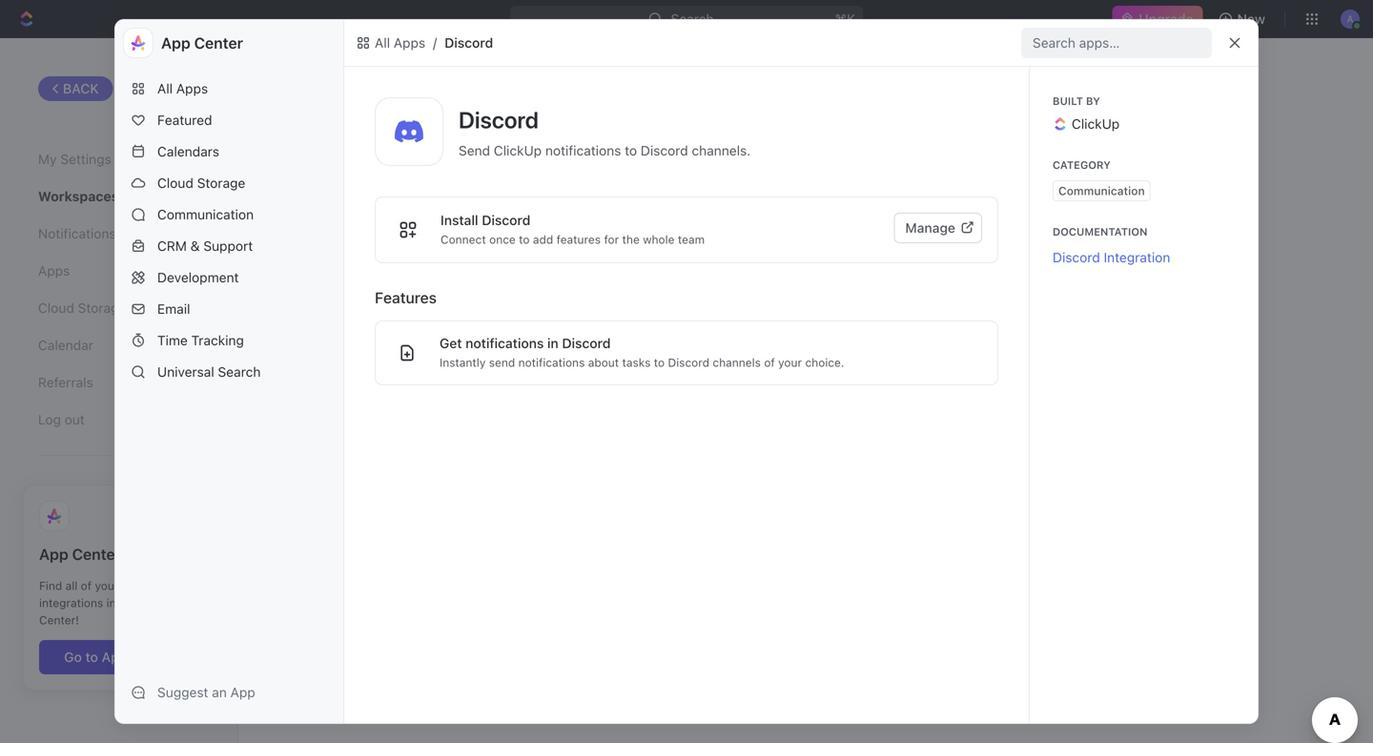 Task type: describe. For each thing, give the bounding box(es) containing it.
notifications
[[38, 226, 116, 242]]

development link
[[123, 262, 336, 293]]

new button
[[1211, 4, 1278, 34]]

go to app center button
[[39, 640, 198, 674]]

my workspaces
[[277, 74, 419, 98]]

1 horizontal spatial communication
[[1059, 184, 1146, 198]]

find
[[39, 579, 62, 593]]

apps
[[122, 579, 148, 593]]

back link
[[38, 76, 113, 101]]

app inside button
[[231, 685, 255, 700]]

1 vertical spatial cloud storage
[[38, 300, 126, 316]]

featured link
[[123, 105, 336, 135]]

documentation
[[1053, 226, 1148, 238]]

universal search
[[157, 364, 261, 380]]

category
[[1053, 159, 1111, 171]]

referrals
[[38, 375, 93, 390]]

new
[[140, 597, 162, 610]]

once
[[490, 233, 516, 246]]

search...
[[671, 11, 726, 27]]

choice.
[[806, 356, 845, 369]]

discord inside install discord connect once to add features for the whole team
[[482, 212, 531, 228]]

manage
[[906, 220, 956, 236]]

⌘k
[[835, 11, 856, 27]]

calendar link
[[38, 329, 199, 362]]

and
[[151, 579, 171, 593]]

features
[[375, 289, 437, 307]]

about
[[588, 356, 619, 369]]

featured
[[157, 112, 212, 128]]

time
[[157, 333, 188, 348]]

1 vertical spatial workspaces
[[38, 189, 119, 204]]

my settings
[[38, 151, 111, 167]]

in inside get notifications in discord instantly send notifications about tasks to discord channels of your choice.
[[548, 335, 559, 351]]

storage inside discord "dialog"
[[197, 175, 246, 191]]

crm & support link
[[123, 231, 336, 261]]

integration
[[1104, 250, 1171, 265]]

all apps for bottommost all apps link
[[157, 81, 208, 96]]

out
[[65, 412, 85, 428]]

upgrade link
[[1113, 6, 1204, 32]]

settings
[[60, 151, 111, 167]]

apps for top all apps link
[[394, 35, 426, 51]]

to inside go to app center button
[[85, 649, 98, 665]]

to inside discord send clickup notifications to discord channels.
[[625, 143, 637, 158]]

app center inside discord "dialog"
[[161, 34, 243, 52]]

tasks
[[623, 356, 651, 369]]

email
[[157, 301, 190, 317]]

0 horizontal spatial storage
[[78, 300, 126, 316]]

of inside get notifications in discord instantly send notifications about tasks to discord channels of your choice.
[[765, 356, 775, 369]]

built by
[[1053, 95, 1101, 107]]

for
[[604, 233, 619, 246]]

app up find
[[39, 545, 68, 564]]

app inside find all of your apps and integrations in our new app center!
[[166, 597, 187, 610]]

by
[[1087, 95, 1101, 107]]

an
[[212, 685, 227, 700]]

calendar
[[38, 337, 93, 353]]

0 horizontal spatial communication link
[[123, 199, 336, 230]]

all apps for top all apps link
[[375, 35, 426, 51]]

send
[[459, 143, 491, 158]]

calendars
[[157, 144, 219, 159]]

calendars link
[[123, 136, 336, 167]]

discord up 'about'
[[562, 335, 611, 351]]

connect
[[441, 233, 486, 246]]

team
[[678, 233, 705, 246]]

app up featured
[[161, 34, 191, 52]]

discord right /
[[445, 35, 494, 51]]

in inside find all of your apps and integrations in our new app center!
[[107, 597, 116, 610]]

add
[[533, 233, 554, 246]]

0 horizontal spatial communication
[[157, 207, 254, 222]]

all for top all apps link
[[375, 35, 390, 51]]

workspaces link
[[38, 181, 199, 213]]

referrals link
[[38, 367, 199, 399]]

1 vertical spatial center
[[72, 545, 121, 564]]

0 vertical spatial cloud storage link
[[123, 168, 336, 198]]

manage button
[[894, 213, 983, 243]]

built
[[1053, 95, 1084, 107]]

new
[[1238, 11, 1266, 27]]

instantly
[[440, 356, 486, 369]]

clickup inside discord send clickup notifications to discord channels.
[[494, 143, 542, 158]]

search
[[218, 364, 261, 380]]

log
[[38, 412, 61, 428]]

2 vertical spatial apps
[[38, 263, 70, 279]]

log out
[[38, 412, 85, 428]]

time tracking
[[157, 333, 244, 348]]

apps for bottommost all apps link
[[176, 81, 208, 96]]

install
[[441, 212, 479, 228]]

notifications link
[[38, 218, 199, 250]]

1 vertical spatial cloud
[[38, 300, 74, 316]]



Task type: locate. For each thing, give the bounding box(es) containing it.
of inside find all of your apps and integrations in our new app center!
[[81, 579, 92, 593]]

1 horizontal spatial center
[[131, 649, 173, 665]]

get
[[440, 335, 462, 351]]

1 horizontal spatial your
[[779, 356, 803, 369]]

suggest an app
[[157, 685, 255, 700]]

time tracking link
[[123, 325, 336, 356]]

1 vertical spatial all apps
[[157, 81, 208, 96]]

to right "go"
[[85, 649, 98, 665]]

of right all
[[81, 579, 92, 593]]

0 horizontal spatial clickup
[[494, 143, 542, 158]]

all apps
[[375, 35, 426, 51], [157, 81, 208, 96]]

2 horizontal spatial center
[[194, 34, 243, 52]]

cloud storage down calendars
[[157, 175, 246, 191]]

communication link
[[1053, 180, 1151, 201], [123, 199, 336, 230]]

2 horizontal spatial apps
[[394, 35, 426, 51]]

my for my workspaces
[[277, 74, 304, 98]]

0 vertical spatial your
[[779, 356, 803, 369]]

of
[[765, 356, 775, 369], [81, 579, 92, 593]]

1 horizontal spatial all apps link
[[352, 31, 429, 54]]

to right tasks
[[654, 356, 665, 369]]

app down and
[[166, 597, 187, 610]]

&
[[191, 238, 200, 254]]

1 horizontal spatial communication link
[[1053, 180, 1151, 201]]

storage down calendars link
[[197, 175, 246, 191]]

cloud storage
[[157, 175, 246, 191], [38, 300, 126, 316]]

0 vertical spatial storage
[[197, 175, 246, 191]]

clickup down the "by"
[[1072, 116, 1120, 132]]

all apps up featured
[[157, 81, 208, 96]]

1 horizontal spatial apps
[[176, 81, 208, 96]]

our
[[119, 597, 137, 610]]

0 vertical spatial communication
[[1059, 184, 1146, 198]]

1 vertical spatial in
[[107, 597, 116, 610]]

whole
[[643, 233, 675, 246]]

upgrade
[[1140, 11, 1194, 27]]

center up featured link
[[194, 34, 243, 52]]

to left add
[[519, 233, 530, 246]]

1 horizontal spatial clickup
[[1072, 116, 1120, 132]]

storage
[[197, 175, 246, 191], [78, 300, 126, 316]]

back
[[63, 81, 99, 96]]

1 horizontal spatial cloud storage
[[157, 175, 246, 191]]

discord integration
[[1053, 250, 1171, 265]]

1 horizontal spatial all apps
[[375, 35, 426, 51]]

install discord connect once to add features for the whole team
[[441, 212, 705, 246]]

0 horizontal spatial app center
[[39, 545, 121, 564]]

1 horizontal spatial workspaces
[[309, 74, 419, 98]]

cloud down calendars
[[157, 175, 194, 191]]

1 horizontal spatial of
[[765, 356, 775, 369]]

to inside install discord connect once to add features for the whole team
[[519, 233, 530, 246]]

get notifications in discord instantly send notifications about tasks to discord channels of your choice.
[[440, 335, 845, 369]]

all apps link left /
[[352, 31, 429, 54]]

discord send clickup notifications to discord channels.
[[459, 106, 751, 158]]

1 vertical spatial apps
[[176, 81, 208, 96]]

in
[[548, 335, 559, 351], [107, 597, 116, 610]]

1 horizontal spatial cloud
[[157, 175, 194, 191]]

workspaces up "notifications"
[[38, 189, 119, 204]]

1 vertical spatial all
[[157, 81, 173, 96]]

channels.
[[692, 143, 751, 158]]

communication
[[1059, 184, 1146, 198], [157, 207, 254, 222]]

cloud storage link down calendars link
[[123, 168, 336, 198]]

universal search link
[[123, 357, 336, 387]]

tracking
[[191, 333, 244, 348]]

0 horizontal spatial all apps
[[157, 81, 208, 96]]

0 vertical spatial of
[[765, 356, 775, 369]]

0 vertical spatial app center
[[161, 34, 243, 52]]

notifications
[[546, 143, 621, 158], [466, 335, 544, 351], [519, 356, 585, 369]]

communication down category on the right top of page
[[1059, 184, 1146, 198]]

communication link up support
[[123, 199, 336, 230]]

0 vertical spatial my
[[277, 74, 304, 98]]

crm & support
[[157, 238, 253, 254]]

1 vertical spatial notifications
[[466, 335, 544, 351]]

all apps link up featured link
[[123, 73, 336, 104]]

cloud
[[157, 175, 194, 191], [38, 300, 74, 316]]

0 vertical spatial all
[[375, 35, 390, 51]]

/
[[433, 35, 437, 51]]

discord integration link
[[1053, 247, 1171, 268]]

1 horizontal spatial storage
[[197, 175, 246, 191]]

discord down documentation
[[1053, 250, 1101, 265]]

notifications up the send
[[466, 335, 544, 351]]

clickup right send
[[494, 143, 542, 158]]

cloud storage link down "apps" link
[[38, 292, 199, 325]]

all right l_lxf image
[[375, 35, 390, 51]]

cloud up calendar
[[38, 300, 74, 316]]

app right "go"
[[102, 649, 127, 665]]

0 vertical spatial center
[[194, 34, 243, 52]]

email link
[[123, 294, 336, 324]]

your inside get notifications in discord instantly send notifications about tasks to discord channels of your choice.
[[779, 356, 803, 369]]

cloud inside discord "dialog"
[[157, 175, 194, 191]]

storage down "apps" link
[[78, 300, 126, 316]]

notifications right the send
[[519, 356, 585, 369]]

notifications up install discord connect once to add features for the whole team
[[546, 143, 621, 158]]

my settings link
[[38, 143, 199, 176]]

find all of your apps and integrations in our new app center!
[[39, 579, 187, 627]]

to inside get notifications in discord instantly send notifications about tasks to discord channels of your choice.
[[654, 356, 665, 369]]

center inside discord "dialog"
[[194, 34, 243, 52]]

1 horizontal spatial my
[[277, 74, 304, 98]]

discord up send
[[459, 106, 539, 133]]

l_lxf image
[[356, 35, 371, 51]]

suggest
[[157, 685, 208, 700]]

2 vertical spatial center
[[131, 649, 173, 665]]

my for my settings
[[38, 151, 57, 167]]

communication up the crm & support
[[157, 207, 254, 222]]

0 horizontal spatial of
[[81, 579, 92, 593]]

your left choice. at the top right of page
[[779, 356, 803, 369]]

apps up featured
[[176, 81, 208, 96]]

0 vertical spatial clickup
[[1072, 116, 1120, 132]]

go to app center
[[64, 649, 173, 665]]

all
[[65, 579, 78, 593]]

app center up featured
[[161, 34, 243, 52]]

/ discord
[[433, 35, 494, 51]]

your left apps
[[95, 579, 119, 593]]

my
[[277, 74, 304, 98], [38, 151, 57, 167]]

universal
[[157, 364, 214, 380]]

development
[[157, 270, 239, 285]]

center up all
[[72, 545, 121, 564]]

1 vertical spatial cloud storage link
[[38, 292, 199, 325]]

discord up once
[[482, 212, 531, 228]]

discord left channels.
[[641, 143, 689, 158]]

crm
[[157, 238, 187, 254]]

0 horizontal spatial cloud storage
[[38, 300, 126, 316]]

1 vertical spatial communication
[[157, 207, 254, 222]]

cloud storage up calendar
[[38, 300, 126, 316]]

notifications inside discord send clickup notifications to discord channels.
[[546, 143, 621, 158]]

log out link
[[38, 404, 199, 436]]

support
[[204, 238, 253, 254]]

to right + at the left
[[625, 143, 637, 158]]

communication link down category on the right top of page
[[1053, 180, 1151, 201]]

workspace
[[342, 299, 420, 317]]

discord dialog
[[114, 19, 1259, 724]]

1 horizontal spatial all
[[375, 35, 390, 51]]

suggest an app button
[[123, 677, 336, 708]]

0 horizontal spatial my
[[38, 151, 57, 167]]

apps down "notifications"
[[38, 263, 70, 279]]

1 vertical spatial all apps link
[[123, 73, 336, 104]]

cloud storage link
[[123, 168, 336, 198], [38, 292, 199, 325]]

to
[[625, 143, 637, 158], [519, 233, 530, 246], [654, 356, 665, 369], [85, 649, 98, 665]]

1 vertical spatial of
[[81, 579, 92, 593]]

the
[[623, 233, 640, 246]]

all
[[375, 35, 390, 51], [157, 81, 173, 96]]

go
[[64, 649, 82, 665]]

my left settings
[[38, 151, 57, 167]]

0 horizontal spatial in
[[107, 597, 116, 610]]

your inside find all of your apps and integrations in our new app center!
[[95, 579, 119, 593]]

0 horizontal spatial your
[[95, 579, 119, 593]]

app center up all
[[39, 545, 121, 564]]

0 vertical spatial in
[[548, 335, 559, 351]]

1 horizontal spatial in
[[548, 335, 559, 351]]

app center
[[161, 34, 243, 52], [39, 545, 121, 564]]

app
[[161, 34, 191, 52], [39, 545, 68, 564], [166, 597, 187, 610], [102, 649, 127, 665], [231, 685, 255, 700]]

all for bottommost all apps link
[[157, 81, 173, 96]]

0 vertical spatial all apps link
[[352, 31, 429, 54]]

0 vertical spatial all apps
[[375, 35, 426, 51]]

all apps left /
[[375, 35, 426, 51]]

1 vertical spatial storage
[[78, 300, 126, 316]]

my up featured link
[[277, 74, 304, 98]]

center inside button
[[131, 649, 173, 665]]

1 vertical spatial your
[[95, 579, 119, 593]]

center up suggest
[[131, 649, 173, 665]]

clickup
[[1072, 116, 1120, 132], [494, 143, 542, 158]]

discord left channels
[[668, 356, 710, 369]]

1 horizontal spatial app center
[[161, 34, 243, 52]]

0 horizontal spatial apps
[[38, 263, 70, 279]]

apple's
[[286, 299, 338, 317]]

0 horizontal spatial all apps link
[[123, 73, 336, 104]]

send
[[489, 356, 515, 369]]

a
[[338, 173, 368, 229]]

0 vertical spatial cloud
[[157, 175, 194, 191]]

center!
[[39, 614, 79, 627]]

apple's workspace
[[286, 299, 420, 317]]

0 horizontal spatial all
[[157, 81, 173, 96]]

workspaces down l_lxf image
[[309, 74, 419, 98]]

center
[[194, 34, 243, 52], [72, 545, 121, 564], [131, 649, 173, 665]]

all up featured
[[157, 81, 173, 96]]

app inside button
[[102, 649, 127, 665]]

apps link
[[38, 255, 199, 287]]

0 vertical spatial apps
[[394, 35, 426, 51]]

1 vertical spatial my
[[38, 151, 57, 167]]

integrations
[[39, 597, 103, 610]]

my inside "link"
[[38, 151, 57, 167]]

Search apps… field
[[1033, 31, 1205, 54]]

0 vertical spatial workspaces
[[309, 74, 419, 98]]

features
[[557, 233, 601, 246]]

apps left /
[[394, 35, 426, 51]]

0 horizontal spatial center
[[72, 545, 121, 564]]

0 vertical spatial cloud storage
[[157, 175, 246, 191]]

cloud storage inside discord "dialog"
[[157, 175, 246, 191]]

2 vertical spatial notifications
[[519, 356, 585, 369]]

all apps link
[[352, 31, 429, 54], [123, 73, 336, 104]]

1 vertical spatial clickup
[[494, 143, 542, 158]]

+
[[549, 156, 596, 246]]

app right an
[[231, 685, 255, 700]]

0 vertical spatial notifications
[[546, 143, 621, 158]]

channels
[[713, 356, 761, 369]]

of right channels
[[765, 356, 775, 369]]

0 horizontal spatial cloud
[[38, 300, 74, 316]]

0 horizontal spatial workspaces
[[38, 189, 119, 204]]

1 vertical spatial app center
[[39, 545, 121, 564]]



Task type: vqa. For each thing, say whether or not it's contained in the screenshot.
Task Types on the top left
no



